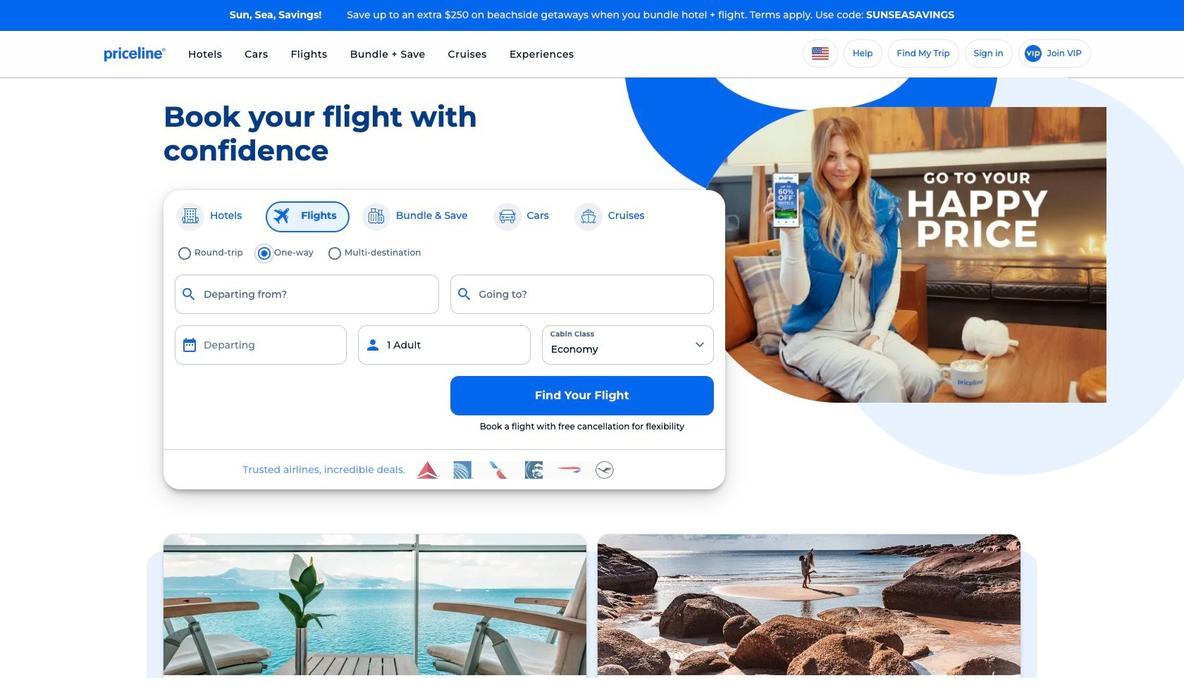 Task type: locate. For each thing, give the bounding box(es) containing it.
None button
[[175, 325, 347, 365]]

Going to? field
[[450, 275, 714, 314]]

0 horizontal spatial none field
[[175, 275, 439, 314]]

1 none field from the left
[[175, 275, 439, 314]]

none button inside flight-search-form element
[[175, 325, 347, 365]]

1 horizontal spatial none field
[[450, 275, 714, 314]]

Departing from? field
[[175, 275, 439, 314]]

2 none field from the left
[[450, 275, 714, 314]]

None field
[[175, 275, 439, 314], [450, 275, 714, 314]]

none field going to?
[[450, 275, 714, 314]]

priceline.com home image
[[104, 46, 166, 62]]



Task type: vqa. For each thing, say whether or not it's contained in the screenshot.
En Us icon at the top right of page
yes



Task type: describe. For each thing, give the bounding box(es) containing it.
partner airline logos image
[[417, 462, 614, 479]]

flight-search-form element
[[169, 244, 720, 439]]

en us image
[[812, 47, 829, 60]]

none field departing from?
[[175, 275, 439, 314]]

types of travel tab list
[[175, 201, 714, 232]]

vip badge icon image
[[1025, 45, 1042, 62]]



